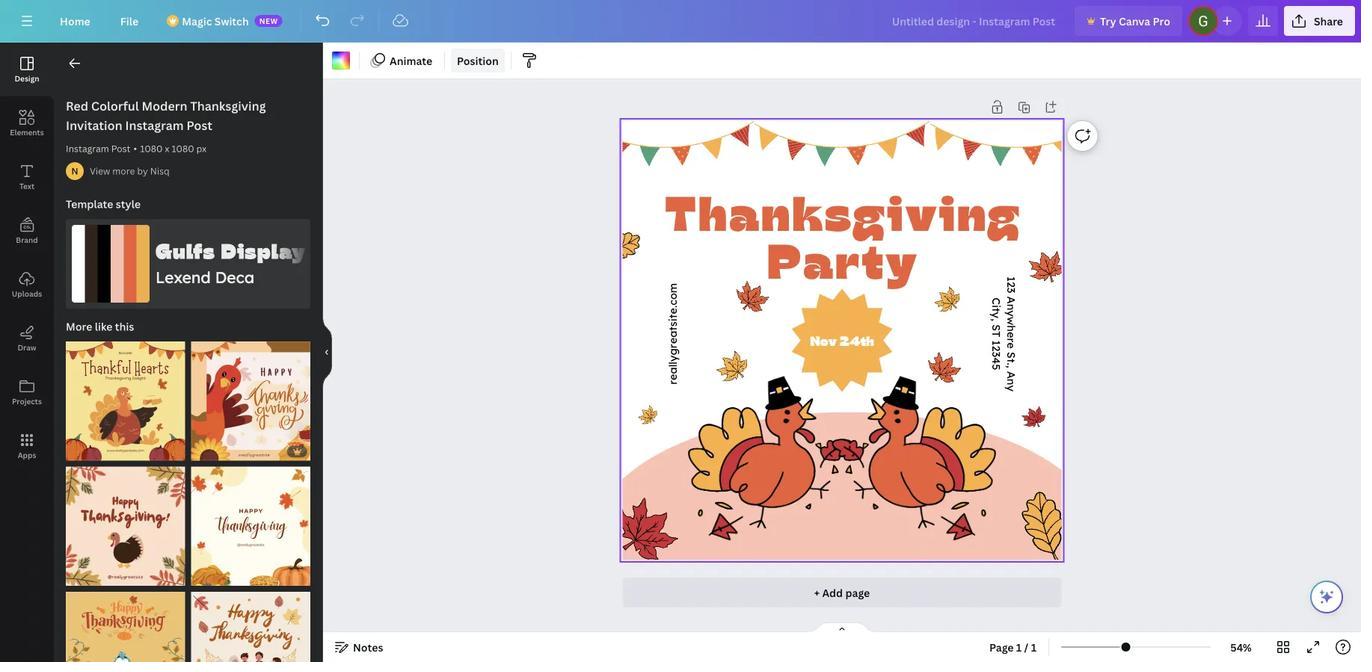 Task type: describe. For each thing, give the bounding box(es) containing it.
orange brown illustrative happy thanksgiving instagram post image
[[191, 342, 310, 461]]

page 1 / 1
[[990, 641, 1037, 655]]

gulfs display lexend deca
[[156, 238, 306, 288]]

1 a from the top
[[1005, 297, 1018, 304]]

orange illustrative happy thanksgiving instagram post group
[[66, 583, 185, 663]]

new
[[259, 16, 278, 26]]

design
[[15, 73, 39, 83]]

brand button
[[0, 204, 54, 258]]

switch
[[215, 14, 249, 28]]

elements button
[[0, 96, 54, 150]]

view more by nisq
[[90, 165, 170, 177]]

add
[[822, 586, 843, 600]]

orange illustrative happy thanksgiving instagram post image
[[66, 592, 185, 663]]

page
[[846, 586, 870, 600]]

animate button
[[366, 49, 438, 73]]

w
[[1005, 317, 1018, 326]]

style
[[116, 197, 141, 211]]

file
[[120, 14, 139, 28]]

1 vertical spatial 3
[[990, 352, 1003, 358]]

show pages image
[[806, 622, 878, 634]]

modern
[[142, 98, 187, 114]]

yellow and orange simple happy thanksgiving instagram post image
[[191, 467, 310, 586]]

file button
[[108, 6, 150, 36]]

orange yellow and green simple and modern happy thanksgiving instagram post image
[[66, 467, 185, 586]]

display
[[221, 238, 306, 263]]

yellow illustrative thanksgiving instagram post group
[[66, 333, 185, 461]]

try canva pro
[[1100, 14, 1171, 28]]

y up h
[[1005, 311, 1018, 317]]

draw button
[[0, 312, 54, 366]]

0 vertical spatial t
[[990, 308, 1003, 312]]

1 vertical spatial ,
[[1005, 366, 1018, 369]]

y down i
[[990, 312, 1003, 319]]

reallygreatsite.com
[[666, 283, 680, 385]]

deca
[[215, 268, 254, 288]]

1 e from the top
[[1005, 332, 1018, 338]]

more like this
[[66, 320, 134, 334]]

0 horizontal spatial post
[[111, 142, 131, 155]]

animate
[[390, 53, 432, 68]]

0 horizontal spatial instagram
[[66, 142, 109, 155]]

position button
[[451, 49, 505, 73]]

more
[[66, 320, 92, 334]]

1 horizontal spatial t
[[1005, 359, 1018, 363]]

projects
[[12, 396, 42, 407]]

view
[[90, 165, 110, 177]]

more
[[112, 165, 135, 177]]

0 vertical spatial 2
[[1005, 282, 1018, 288]]

1 2 3 a n y w h e r e s t . , a n y
[[1005, 277, 1018, 392]]

nov
[[810, 333, 837, 349]]

2 1080 from the left
[[172, 142, 194, 155]]

1 up w
[[1005, 277, 1018, 282]]

invitation
[[66, 117, 122, 134]]

#ffffff image
[[332, 52, 350, 70]]

notes button
[[329, 636, 389, 660]]

template style
[[66, 197, 141, 211]]

red
[[66, 98, 88, 114]]

0 horizontal spatial 2
[[990, 346, 1003, 352]]

+
[[814, 586, 820, 600]]

1 horizontal spatial s
[[1005, 352, 1018, 359]]

5
[[990, 364, 1003, 371]]

nov 24th
[[810, 333, 874, 349]]

i
[[990, 305, 1003, 308]]

elements
[[10, 127, 44, 137]]

1 left /
[[1016, 641, 1022, 655]]

pro
[[1153, 14, 1171, 28]]

x
[[165, 142, 169, 155]]

1080 x 1080 px
[[140, 142, 207, 155]]

y down .
[[1005, 386, 1018, 392]]



Task type: locate. For each thing, give the bounding box(es) containing it.
a
[[1005, 297, 1018, 304], [1005, 372, 1018, 379]]

/
[[1024, 641, 1029, 655]]

0 horizontal spatial 1080
[[140, 142, 163, 155]]

notes
[[353, 641, 383, 655]]

gulfs
[[156, 238, 216, 263]]

Design title text field
[[880, 6, 1069, 36]]

projects button
[[0, 366, 54, 420]]

uploads button
[[0, 258, 54, 312]]

1080 right x
[[172, 142, 194, 155]]

4
[[990, 358, 1003, 364]]

t
[[990, 331, 1003, 338]]

orange yellow and green simple and modern happy thanksgiving instagram post group
[[66, 458, 185, 586]]

s up .
[[1005, 352, 1018, 359]]

red colorful modern thanksgiving invitation instagram post
[[66, 98, 266, 134]]

2
[[1005, 282, 1018, 288], [990, 346, 1003, 352]]

side panel tab list
[[0, 43, 54, 473]]

this
[[115, 320, 134, 334]]

3 up 5
[[990, 352, 1003, 358]]

0 vertical spatial 3
[[1005, 288, 1018, 294]]

54%
[[1231, 641, 1252, 655]]

1 horizontal spatial post
[[187, 117, 212, 134]]

c
[[990, 298, 1003, 305]]

54% button
[[1217, 636, 1266, 660]]

yellow and orange simple happy thanksgiving instagram post group
[[191, 458, 310, 586]]

try canva pro button
[[1075, 6, 1183, 36]]

nisq element
[[66, 162, 84, 180]]

24th
[[840, 333, 874, 349]]

1 horizontal spatial 1080
[[172, 142, 194, 155]]

0 horizontal spatial ,
[[990, 319, 1003, 322]]

main menu bar
[[0, 0, 1361, 43]]

share button
[[1284, 6, 1355, 36]]

share
[[1314, 14, 1343, 28]]

1 vertical spatial s
[[1005, 352, 1018, 359]]

beige yellow cute illustrative happy thanksgiving instagram post group
[[191, 583, 310, 663]]

like
[[95, 320, 113, 334]]

n
[[1005, 304, 1018, 311], [1005, 379, 1018, 386]]

apps
[[18, 450, 36, 460]]

thanksgiving
[[190, 98, 266, 114], [665, 183, 1022, 241]]

n down .
[[1005, 379, 1018, 386]]

0 vertical spatial ,
[[990, 319, 1003, 322]]

a right c
[[1005, 297, 1018, 304]]

orange brown illustrative happy thanksgiving instagram post group
[[191, 333, 310, 461]]

1 horizontal spatial thanksgiving
[[665, 183, 1022, 241]]

1 vertical spatial a
[[1005, 372, 1018, 379]]

1080 left x
[[140, 142, 163, 155]]

canva assistant image
[[1318, 589, 1336, 607]]

text button
[[0, 150, 54, 204]]

t right 4
[[1005, 359, 1018, 363]]

0 vertical spatial s
[[990, 325, 1003, 331]]

2 up w
[[1005, 282, 1018, 288]]

1 vertical spatial thanksgiving
[[665, 183, 1022, 241]]

hide image
[[322, 317, 332, 389]]

page
[[990, 641, 1014, 655]]

1 horizontal spatial 2
[[1005, 282, 1018, 288]]

post inside red colorful modern thanksgiving invitation instagram post
[[187, 117, 212, 134]]

nisq image
[[66, 162, 84, 180]]

1 right /
[[1031, 641, 1037, 655]]

position
[[457, 53, 499, 68]]

instagram
[[125, 117, 184, 134], [66, 142, 109, 155]]

e down h
[[1005, 343, 1018, 349]]

r
[[1005, 338, 1018, 343]]

1 vertical spatial n
[[1005, 379, 1018, 386]]

apps button
[[0, 420, 54, 473]]

2 a from the top
[[1005, 372, 1018, 379]]

colorful
[[91, 98, 139, 114]]

n up w
[[1005, 304, 1018, 311]]

0 vertical spatial thanksgiving
[[190, 98, 266, 114]]

y
[[1005, 311, 1018, 317], [990, 312, 1003, 319], [1005, 386, 1018, 392]]

post
[[187, 117, 212, 134], [111, 142, 131, 155]]

0 horizontal spatial 3
[[990, 352, 1003, 358]]

instagram post
[[66, 142, 131, 155]]

s left h
[[990, 325, 1003, 331]]

c i t y , s t 1 2 3 4 5
[[990, 298, 1003, 371]]

1 vertical spatial t
[[1005, 359, 1018, 363]]

1 vertical spatial 2
[[990, 346, 1003, 352]]

1 down t at the right of page
[[990, 341, 1003, 346]]

view more by nisq button
[[90, 164, 170, 179]]

thanksgiving inside red colorful modern thanksgiving invitation instagram post
[[190, 98, 266, 114]]

+ add page
[[814, 586, 870, 600]]

lexend
[[156, 268, 211, 288]]

0 vertical spatial n
[[1005, 304, 1018, 311]]

1 horizontal spatial 3
[[1005, 288, 1018, 294]]

, right 5
[[1005, 366, 1018, 369]]

1080
[[140, 142, 163, 155], [172, 142, 194, 155]]

post up the more
[[111, 142, 131, 155]]

yellow illustrative thanksgiving instagram post image
[[66, 342, 185, 461]]

0 vertical spatial e
[[1005, 332, 1018, 338]]

.
[[1005, 363, 1018, 366]]

t down c
[[990, 308, 1003, 312]]

1 vertical spatial instagram
[[66, 142, 109, 155]]

canva
[[1119, 14, 1151, 28]]

instagram down modern on the top
[[125, 117, 184, 134]]

e
[[1005, 332, 1018, 338], [1005, 343, 1018, 349]]

+ add page button
[[623, 578, 1062, 608]]

draw
[[18, 343, 36, 353]]

1 vertical spatial e
[[1005, 343, 1018, 349]]

magic switch
[[182, 14, 249, 28]]

0 vertical spatial instagram
[[125, 117, 184, 134]]

home link
[[48, 6, 102, 36]]

h
[[1005, 326, 1018, 332]]

0 vertical spatial a
[[1005, 297, 1018, 304]]

1 horizontal spatial ,
[[1005, 366, 1018, 369]]

px
[[196, 142, 207, 155]]

e down w
[[1005, 332, 1018, 338]]

1 n from the top
[[1005, 304, 1018, 311]]

try
[[1100, 14, 1116, 28]]

instagram inside red colorful modern thanksgiving invitation instagram post
[[125, 117, 184, 134]]

0 vertical spatial post
[[187, 117, 212, 134]]

brand
[[16, 235, 38, 245]]

party
[[767, 231, 920, 289]]

nisq
[[150, 165, 170, 177]]

2 up 4
[[990, 346, 1003, 352]]

design button
[[0, 43, 54, 96]]

3
[[1005, 288, 1018, 294], [990, 352, 1003, 358]]

2 e from the top
[[1005, 343, 1018, 349]]

a down .
[[1005, 372, 1018, 379]]

text
[[19, 181, 34, 191]]

t
[[990, 308, 1003, 312], [1005, 359, 1018, 363]]

template
[[66, 197, 113, 211]]

magic
[[182, 14, 212, 28]]

s
[[990, 325, 1003, 331], [1005, 352, 1018, 359]]

0 horizontal spatial t
[[990, 308, 1003, 312]]

uploads
[[12, 289, 42, 299]]

1 1080 from the left
[[140, 142, 163, 155]]

, down i
[[990, 319, 1003, 322]]

1 horizontal spatial instagram
[[125, 117, 184, 134]]

2 n from the top
[[1005, 379, 1018, 386]]

1 vertical spatial post
[[111, 142, 131, 155]]

by
[[137, 165, 148, 177]]

0 horizontal spatial thanksgiving
[[190, 98, 266, 114]]

post up px
[[187, 117, 212, 134]]

home
[[60, 14, 90, 28]]

0 horizontal spatial s
[[990, 325, 1003, 331]]

3 up w
[[1005, 288, 1018, 294]]

,
[[990, 319, 1003, 322], [1005, 366, 1018, 369]]

beige yellow cute illustrative happy thanksgiving instagram post image
[[191, 592, 310, 663]]

instagram down invitation
[[66, 142, 109, 155]]



Task type: vqa. For each thing, say whether or not it's contained in the screenshot.
Flyer (Portrait 8.5 × 11 in)
no



